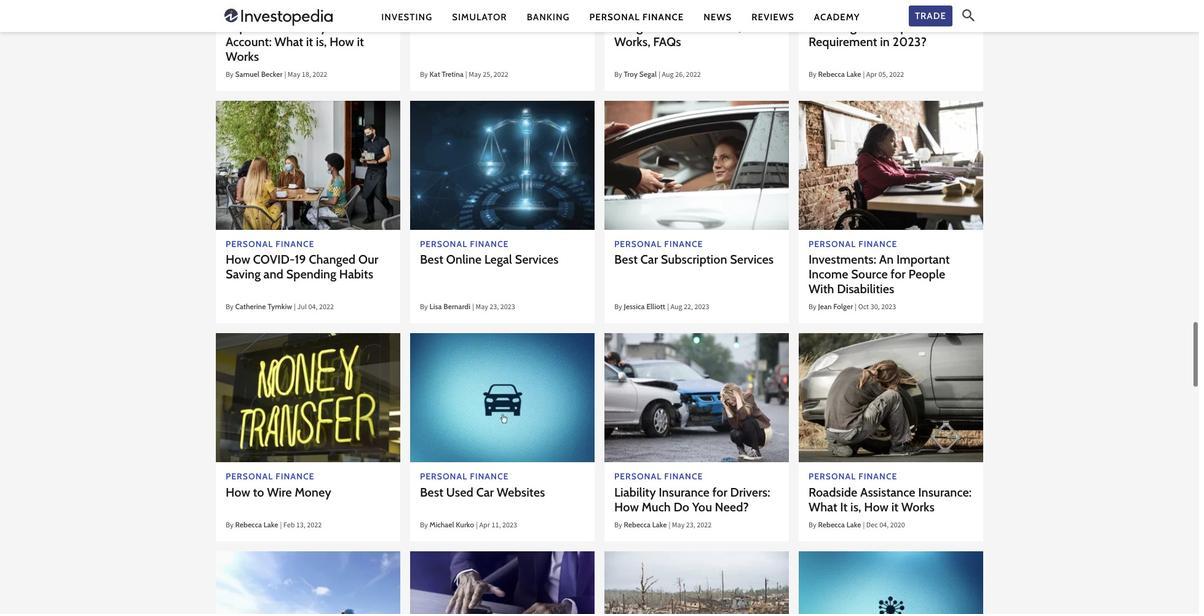 Task type: describe. For each thing, give the bounding box(es) containing it.
michael
[[430, 520, 454, 529]]

26,
[[675, 69, 685, 81]]

may right bernardi
[[476, 302, 488, 314]]

0 horizontal spatial car
[[476, 485, 494, 500]]

by catherine tymkiw jul 04, 2022
[[226, 302, 334, 314]]

0 horizontal spatial 23,
[[490, 302, 499, 314]]

what inside 'roadside assistance insurance: what it is, how it works by rebecca lake dec 04, 2020'
[[809, 500, 838, 515]]

finance
[[643, 11, 684, 22]]

income
[[809, 267, 849, 282]]

30,
[[871, 302, 880, 314]]

computer screen with hand pointer on anti-virus software icon image
[[799, 552, 984, 615]]

services for best car subscription services
[[730, 252, 774, 267]]

to
[[253, 485, 264, 500]]

much
[[642, 500, 671, 515]]

services for best online legal services
[[515, 252, 559, 267]]

best for best car subscription services
[[615, 252, 638, 267]]

19
[[295, 252, 306, 267]]

mellon?
[[534, 20, 576, 34]]

jessica
[[624, 302, 645, 311]]

04, inside 'roadside assistance insurance: what it is, how it works by rebecca lake dec 04, 2020'
[[880, 520, 889, 532]]

2022 for how to wire money
[[307, 520, 322, 532]]

by kat tretina may 25, 2022
[[420, 69, 509, 81]]

kurko
[[456, 520, 474, 529]]

by inside representative payee bank account: what it is, how it works by samuel becker may 18, 2022
[[226, 69, 234, 81]]

banking
[[527, 11, 570, 22]]

by troy segal aug 26, 2022
[[615, 69, 701, 81]]

it left reviews link
[[721, 20, 728, 34]]

it inside 'roadside assistance insurance: what it is, how it works by rebecca lake dec 04, 2020'
[[892, 500, 899, 515]]

how inside 'roadside assistance insurance: what it is, how it works by rebecca lake dec 04, 2020'
[[864, 500, 889, 515]]

by michael kurko apr 11, 2023
[[420, 520, 517, 532]]

by left lisa
[[420, 302, 428, 314]]

2023 for best online legal services
[[501, 302, 515, 314]]

a woman seated in a wheelchair at a desk working on a laptop. image
[[799, 101, 984, 230]]

habits
[[339, 267, 373, 282]]

investing
[[382, 11, 433, 22]]

13,
[[296, 520, 306, 532]]

tretina
[[442, 69, 464, 79]]

investments: an important income source for people with disabilities by jean folger oct 30, 2023
[[809, 252, 950, 314]]

is having a smartphone a requirement in 2023?
[[809, 20, 943, 49]]

becker
[[261, 69, 283, 79]]

online
[[446, 252, 482, 267]]

wrecked landscape after a natural disaster image
[[605, 552, 789, 615]]

may inside representative payee bank account: what it is, how it works by samuel becker may 18, 2022
[[288, 69, 300, 81]]

2023 for best car subscription services
[[695, 302, 710, 314]]

2023?
[[893, 34, 927, 49]]

is, inside 'roadside assistance insurance: what it is, how it works by rebecca lake dec 04, 2020'
[[851, 500, 862, 515]]

source
[[851, 267, 888, 282]]

assistance
[[860, 485, 916, 500]]

subscription
[[661, 252, 727, 267]]

liability insurance for drivers: how much do you need? by rebecca lake may 23, 2022
[[615, 485, 771, 532]]

jean
[[818, 302, 832, 311]]

representative payee bank account: what it is, how it works by samuel becker may 18, 2022
[[226, 20, 369, 81]]

by left michael
[[420, 520, 428, 532]]

22,
[[684, 302, 693, 314]]

with
[[809, 282, 835, 297]]

rebecca inside by rebecca lake apr 05, 2022
[[818, 69, 845, 79]]

by inside 'roadside assistance insurance: what it is, how it works by rebecca lake dec 04, 2020'
[[809, 520, 817, 532]]

rebecca inside 'roadside assistance insurance: what it is, how it works by rebecca lake dec 04, 2020'
[[818, 520, 845, 529]]

by rebecca lake apr 05, 2022
[[809, 69, 904, 81]]

car rental dealer is giving a car key to a smiled woman who is sitting in the car image
[[605, 101, 789, 230]]

changed
[[309, 252, 356, 267]]

google
[[615, 20, 652, 34]]

roadside
[[809, 485, 858, 500]]

aug for car
[[671, 302, 683, 314]]

eating outdoors amid covid-19. image
[[216, 101, 400, 230]]

how covid-19 changed our saving and spending habits
[[226, 252, 379, 282]]

who was andrew w. mellon?
[[420, 20, 576, 34]]

you
[[692, 500, 712, 515]]

used car websites image
[[410, 334, 595, 463]]

best for best online legal services
[[420, 252, 444, 267]]

is, inside google stack: what it is, how it works, faqs
[[731, 20, 742, 34]]

legal
[[485, 252, 512, 267]]

how inside representative payee bank account: what it is, how it works by samuel becker may 18, 2022
[[330, 34, 354, 49]]

simulator
[[452, 11, 507, 22]]

is, inside representative payee bank account: what it is, how it works by samuel becker may 18, 2022
[[316, 34, 327, 49]]

used
[[446, 485, 474, 500]]

what inside google stack: what it is, how it works, faqs
[[689, 20, 718, 34]]

jul
[[297, 302, 307, 314]]

news link
[[704, 11, 732, 24]]

2022 for who was andrew w. mellon?
[[494, 69, 509, 81]]

best online legal services
[[420, 252, 559, 267]]

rebecca inside by rebecca lake feb 13, 2022
[[235, 520, 262, 529]]

money
[[295, 485, 331, 500]]

kat
[[430, 69, 440, 79]]

best car subscription services
[[615, 252, 774, 267]]

it left 'is'
[[772, 20, 779, 34]]

investopedia homepage image
[[225, 7, 333, 27]]

simulator link
[[452, 11, 507, 24]]

wire
[[267, 485, 292, 500]]

trade link
[[909, 5, 953, 27]]

feb
[[283, 520, 295, 532]]

elliott
[[647, 302, 666, 311]]

roadside assistance insurance: what it is, how it works by rebecca lake dec 04, 2020
[[809, 485, 972, 532]]

how inside 'how covid-19 changed our saving and spending habits'
[[226, 252, 250, 267]]



Task type: vqa. For each thing, say whether or not it's contained in the screenshot.


Task type: locate. For each thing, give the bounding box(es) containing it.
what right stack:
[[689, 20, 718, 34]]

people
[[909, 267, 946, 282]]

18,
[[302, 69, 311, 81]]

by down requirement
[[809, 69, 817, 81]]

account:
[[226, 34, 272, 49]]

best online notary service image
[[410, 552, 595, 615]]

0 vertical spatial 04,
[[308, 302, 318, 314]]

w.
[[517, 20, 532, 34]]

lake
[[847, 69, 861, 79], [264, 520, 278, 529], [652, 520, 667, 529], [847, 520, 861, 529]]

folger
[[834, 302, 853, 311]]

by down liability
[[615, 520, 622, 532]]

04,
[[308, 302, 318, 314], [880, 520, 889, 532]]

services right subscription
[[730, 252, 774, 267]]

a right having
[[860, 20, 866, 34]]

1 a from the left
[[860, 20, 866, 34]]

for inside investments: an important income source for people with disabilities by jean folger oct 30, 2023
[[891, 267, 906, 282]]

academy
[[814, 11, 860, 22]]

lake down much
[[652, 520, 667, 529]]

it
[[721, 20, 728, 34], [772, 20, 779, 34], [306, 34, 313, 49], [357, 34, 364, 49], [892, 500, 899, 515]]

search image
[[963, 9, 975, 22]]

how inside "liability insurance for drivers: how much do you need? by rebecca lake may 23, 2022"
[[615, 500, 639, 515]]

by left "jean"
[[809, 302, 817, 314]]

aug left the 22,
[[671, 302, 683, 314]]

andrew
[[474, 20, 515, 34]]

0 vertical spatial car
[[641, 252, 658, 267]]

rebecca down requirement
[[818, 69, 845, 79]]

by
[[226, 69, 234, 81], [420, 69, 428, 81], [615, 69, 622, 81], [809, 69, 817, 81], [226, 302, 234, 314], [420, 302, 428, 314], [615, 302, 622, 314], [809, 302, 817, 314], [226, 520, 234, 532], [420, 520, 428, 532], [615, 520, 622, 532], [809, 520, 817, 532]]

may inside "liability insurance for drivers: how much do you need? by rebecca lake may 23, 2022"
[[672, 520, 685, 532]]

apr for car
[[480, 520, 490, 532]]

2 horizontal spatial is,
[[851, 500, 862, 515]]

by jessica elliott aug 22, 2023
[[615, 302, 710, 314]]

1 horizontal spatial works
[[902, 500, 935, 515]]

best for best used car websites
[[420, 485, 444, 500]]

2022 inside representative payee bank account: what it is, how it works by samuel becker may 18, 2022
[[313, 69, 327, 81]]

in
[[880, 34, 890, 49]]

2023 right 30,
[[882, 302, 896, 314]]

0 vertical spatial 23,
[[490, 302, 499, 314]]

who
[[420, 20, 446, 34]]

2022 for google stack: what it is, how it works, faqs
[[686, 69, 701, 81]]

1 horizontal spatial a
[[937, 20, 943, 34]]

05,
[[879, 69, 888, 81]]

1 vertical spatial apr
[[480, 520, 490, 532]]

2022 right '13,'
[[307, 520, 322, 532]]

segal
[[640, 69, 657, 79]]

2023 right the 22,
[[695, 302, 710, 314]]

how to wire money
[[226, 485, 331, 500]]

covid-
[[253, 252, 295, 267]]

0 horizontal spatial works
[[226, 49, 259, 64]]

reviews link
[[752, 11, 795, 24]]

a
[[860, 20, 866, 34], [937, 20, 943, 34]]

lake left feb
[[264, 520, 278, 529]]

personal
[[590, 11, 640, 22]]

roadside assistance image
[[799, 334, 984, 463]]

requirement
[[809, 34, 878, 49]]

it up the 18,
[[306, 34, 313, 49]]

0 horizontal spatial apr
[[480, 520, 490, 532]]

liability
[[615, 485, 656, 500]]

having
[[820, 20, 857, 34]]

reviews
[[752, 11, 795, 22]]

academy link
[[814, 11, 860, 24]]

0 horizontal spatial services
[[515, 252, 559, 267]]

2022 right the 18,
[[313, 69, 327, 81]]

lake inside 'roadside assistance insurance: what it is, how it works by rebecca lake dec 04, 2020'
[[847, 520, 861, 529]]

works inside representative payee bank account: what it is, how it works by samuel becker may 18, 2022
[[226, 49, 259, 64]]

works up "samuel"
[[226, 49, 259, 64]]

0 horizontal spatial is,
[[316, 34, 327, 49]]

by down how to wire money
[[226, 520, 234, 532]]

1 horizontal spatial apr
[[867, 69, 877, 81]]

0 vertical spatial works
[[226, 49, 259, 64]]

aug
[[662, 69, 674, 81], [671, 302, 683, 314]]

spending
[[286, 267, 337, 282]]

bank
[[342, 20, 369, 34]]

1 vertical spatial 23,
[[686, 520, 696, 532]]

photo of a money transfer sign. image
[[216, 334, 400, 463]]

what down the "investopedia homepage" image
[[275, 34, 303, 49]]

1 horizontal spatial car
[[641, 252, 658, 267]]

apr for a
[[867, 69, 877, 81]]

faqs
[[653, 34, 681, 49]]

04, right jul
[[308, 302, 318, 314]]

0 horizontal spatial a
[[860, 20, 866, 34]]

lake left dec at the right of page
[[847, 520, 861, 529]]

works inside 'roadside assistance insurance: what it is, how it works by rebecca lake dec 04, 2020'
[[902, 500, 935, 515]]

an
[[879, 252, 894, 267]]

for inside "liability insurance for drivers: how much do you need? by rebecca lake may 23, 2022"
[[713, 485, 728, 500]]

2022 for how covid-19 changed our saving and spending habits
[[319, 302, 334, 314]]

1 horizontal spatial 04,
[[880, 520, 889, 532]]

2022 right 05,
[[890, 69, 904, 81]]

2 a from the left
[[937, 20, 943, 34]]

services right legal
[[515, 252, 559, 267]]

2 horizontal spatial what
[[809, 500, 838, 515]]

1 horizontal spatial for
[[891, 267, 906, 282]]

news
[[704, 11, 732, 22]]

1 horizontal spatial services
[[730, 252, 774, 267]]

lake left 05,
[[847, 69, 861, 79]]

troy
[[624, 69, 638, 79]]

by lisa bernardi may 23, 2023
[[420, 302, 515, 314]]

by rebecca lake feb 13, 2022
[[226, 520, 322, 532]]

rebecca down to
[[235, 520, 262, 529]]

0 vertical spatial aug
[[662, 69, 674, 81]]

2022 for is having a smartphone a requirement in 2023?
[[890, 69, 904, 81]]

works up 2020
[[902, 500, 935, 515]]

aug for stack:
[[662, 69, 674, 81]]

may left the 18,
[[288, 69, 300, 81]]

banking link
[[527, 11, 570, 24]]

0 vertical spatial for
[[891, 267, 906, 282]]

0 horizontal spatial what
[[275, 34, 303, 49]]

and
[[264, 267, 284, 282]]

1 vertical spatial 04,
[[880, 520, 889, 532]]

for right you
[[713, 485, 728, 500]]

by down roadside
[[809, 520, 817, 532]]

is
[[809, 20, 817, 34]]

by left the catherine on the left of page
[[226, 302, 234, 314]]

rebecca down much
[[624, 520, 651, 529]]

apr left 11,
[[480, 520, 490, 532]]

1 vertical spatial car
[[476, 485, 494, 500]]

insurance:
[[919, 485, 972, 500]]

0 vertical spatial apr
[[867, 69, 877, 81]]

rebecca down it
[[818, 520, 845, 529]]

1 services from the left
[[515, 252, 559, 267]]

25,
[[483, 69, 492, 81]]

best left online at the top left
[[420, 252, 444, 267]]

samuel
[[235, 69, 260, 79]]

drivers:
[[730, 485, 771, 500]]

how inside google stack: what it is, how it works, faqs
[[744, 20, 769, 34]]

car right used
[[476, 485, 494, 500]]

2023 down legal
[[501, 302, 515, 314]]

2 services from the left
[[730, 252, 774, 267]]

23, down do
[[686, 520, 696, 532]]

23, inside "liability insurance for drivers: how much do you need? by rebecca lake may 23, 2022"
[[686, 520, 696, 532]]

dec
[[867, 520, 878, 532]]

1 horizontal spatial what
[[689, 20, 718, 34]]

stack:
[[655, 20, 687, 34]]

couple driving in a convertible on a sunny day image
[[216, 552, 400, 615]]

our
[[358, 252, 379, 267]]

lake inside by rebecca lake apr 05, 2022
[[847, 69, 861, 79]]

0 horizontal spatial 04,
[[308, 302, 318, 314]]

may
[[288, 69, 300, 81], [469, 69, 482, 81], [476, 302, 488, 314], [672, 520, 685, 532]]

it right payee
[[357, 34, 364, 49]]

it
[[840, 500, 848, 515]]

may down do
[[672, 520, 685, 532]]

is, right it
[[851, 500, 862, 515]]

best up the jessica
[[615, 252, 638, 267]]

23, right bernardi
[[490, 302, 499, 314]]

best online legal services 5113087 image
[[410, 101, 595, 230]]

best left used
[[420, 485, 444, 500]]

need?
[[715, 500, 749, 515]]

what left it
[[809, 500, 838, 515]]

lake inside by rebecca lake feb 13, 2022
[[264, 520, 278, 529]]

how
[[744, 20, 769, 34], [330, 34, 354, 49], [226, 252, 250, 267], [226, 485, 250, 500], [615, 500, 639, 515], [864, 500, 889, 515]]

car left subscription
[[641, 252, 658, 267]]

2023 for best used car websites
[[503, 520, 517, 532]]

best used car websites
[[420, 485, 545, 500]]

2022 down you
[[697, 520, 712, 532]]

2022 right jul
[[319, 302, 334, 314]]

lake inside "liability insurance for drivers: how much do you need? by rebecca lake may 23, 2022"
[[652, 520, 667, 529]]

may left 25,
[[469, 69, 482, 81]]

2020
[[891, 520, 905, 532]]

by inside investments: an important income source for people with disabilities by jean folger oct 30, 2023
[[809, 302, 817, 314]]

1 vertical spatial works
[[902, 500, 935, 515]]

important
[[897, 252, 950, 267]]

personal finance link
[[590, 11, 684, 24]]

saving
[[226, 267, 261, 282]]

2023 right 11,
[[503, 520, 517, 532]]

apr
[[867, 69, 877, 81], [480, 520, 490, 532]]

trade
[[915, 10, 947, 21]]

websites
[[497, 485, 545, 500]]

2023 inside investments: an important income source for people with disabilities by jean folger oct 30, 2023
[[882, 302, 896, 314]]

by inside "liability insurance for drivers: how much do you need? by rebecca lake may 23, 2022"
[[615, 520, 622, 532]]

by left "samuel"
[[226, 69, 234, 81]]

by left troy
[[615, 69, 622, 81]]

works,
[[615, 34, 651, 49]]

2022 right 26, on the right of the page
[[686, 69, 701, 81]]

2022 inside "liability insurance for drivers: how much do you need? by rebecca lake may 23, 2022"
[[697, 520, 712, 532]]

0 horizontal spatial for
[[713, 485, 728, 500]]

by left kat
[[420, 69, 428, 81]]

personal finance
[[590, 11, 684, 22]]

1 horizontal spatial 23,
[[686, 520, 696, 532]]

bernardi
[[444, 302, 471, 311]]

rebecca
[[818, 69, 845, 79], [235, 520, 262, 529], [624, 520, 651, 529], [818, 520, 845, 529]]

was
[[448, 20, 471, 34]]

04, right dec at the right of page
[[880, 520, 889, 532]]

by left the jessica
[[615, 302, 622, 314]]

2022
[[313, 69, 327, 81], [494, 69, 509, 81], [686, 69, 701, 81], [890, 69, 904, 81], [319, 302, 334, 314], [307, 520, 322, 532], [697, 520, 712, 532]]

aug left 26, on the right of the page
[[662, 69, 674, 81]]

what inside representative payee bank account: what it is, how it works by samuel becker may 18, 2022
[[275, 34, 303, 49]]

representative
[[226, 20, 305, 34]]

1 vertical spatial aug
[[671, 302, 683, 314]]

investing link
[[382, 11, 433, 24]]

1 horizontal spatial is,
[[731, 20, 742, 34]]

1 vertical spatial for
[[713, 485, 728, 500]]

car
[[641, 252, 658, 267], [476, 485, 494, 500]]

insurance
[[659, 485, 710, 500]]

do
[[674, 500, 690, 515]]

is, left bank
[[316, 34, 327, 49]]

2022 right 25,
[[494, 69, 509, 81]]

google stack: what it is, how it works, faqs
[[615, 20, 779, 49]]

apr left 05,
[[867, 69, 877, 81]]

rebecca inside "liability insurance for drivers: how much do you need? by rebecca lake may 23, 2022"
[[624, 520, 651, 529]]

a left search icon
[[937, 20, 943, 34]]

is, left reviews link
[[731, 20, 742, 34]]

catherine
[[235, 302, 266, 311]]

understanding state minimum car insurance coverage for car accidents image
[[605, 334, 789, 463]]

for right source
[[891, 267, 906, 282]]

lisa
[[430, 302, 442, 311]]

it up 2020
[[892, 500, 899, 515]]



